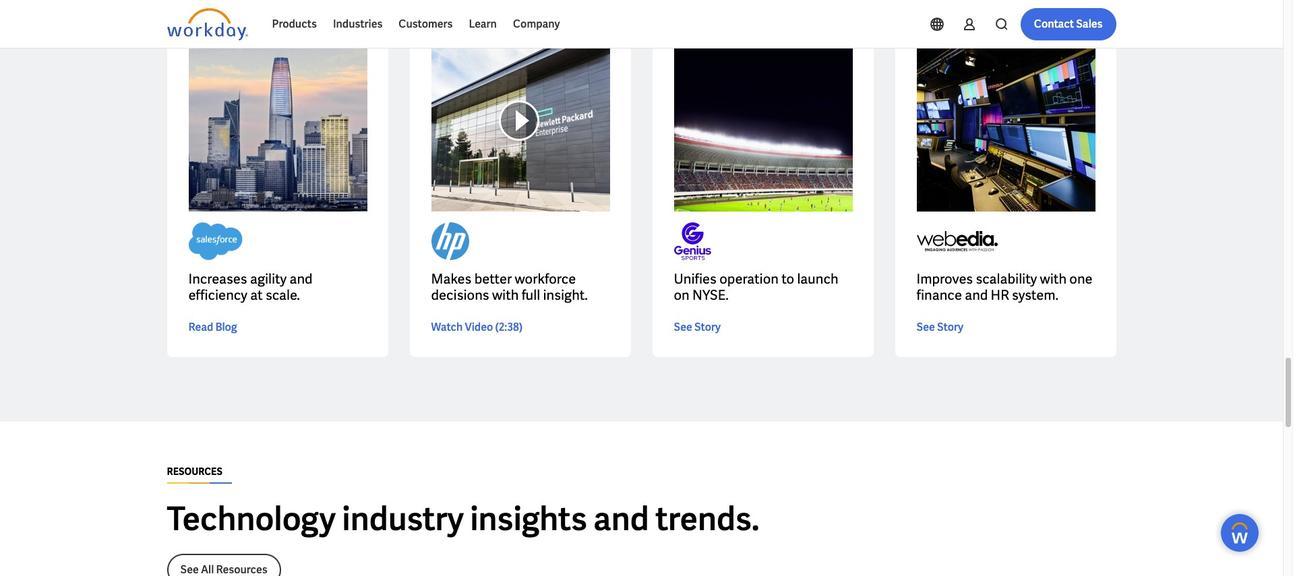 Task type: locate. For each thing, give the bounding box(es) containing it.
one
[[1070, 270, 1093, 288]]

1 vertical spatial webedia image
[[917, 222, 998, 260]]

2 see from the left
[[917, 320, 936, 334]]

story down the finance at right
[[938, 320, 964, 334]]

video
[[465, 320, 493, 334]]

with inside 'improves scalability with one finance and hr system.'
[[1041, 270, 1067, 288]]

see story for on
[[674, 320, 721, 334]]

to
[[782, 270, 795, 288]]

2 see story from the left
[[917, 320, 964, 334]]

read blog
[[189, 320, 237, 334]]

see down on
[[674, 320, 693, 334]]

insight.
[[543, 286, 588, 304]]

full
[[522, 286, 541, 304]]

see story down 'nyse.'
[[674, 320, 721, 334]]

scalability
[[977, 270, 1038, 288]]

with
[[1041, 270, 1067, 288], [492, 286, 519, 304]]

contact
[[1035, 17, 1075, 31]]

0 vertical spatial webedia image
[[917, 33, 1096, 212]]

with left 'full'
[[492, 286, 519, 304]]

0 horizontal spatial story
[[695, 320, 721, 334]]

genius sports group limited image
[[674, 222, 712, 260]]

see down the finance at right
[[917, 320, 936, 334]]

1 horizontal spatial see story
[[917, 320, 964, 334]]

see for on
[[674, 320, 693, 334]]

with left one
[[1041, 270, 1067, 288]]

products
[[272, 17, 317, 31]]

story down 'nyse.'
[[695, 320, 721, 334]]

see story down the finance at right
[[917, 320, 964, 334]]

story
[[695, 320, 721, 334], [938, 320, 964, 334]]

sales
[[1077, 17, 1103, 31]]

watch
[[431, 320, 463, 334]]

story for nyse.
[[695, 320, 721, 334]]

and inside 'improves scalability with one finance and hr system.'
[[966, 286, 989, 304]]

resources
[[167, 466, 223, 478]]

1 horizontal spatial story
[[938, 320, 964, 334]]

salesforce building san francisco image
[[189, 33, 367, 212]]

0 horizontal spatial see story
[[674, 320, 721, 334]]

2 horizontal spatial and
[[966, 286, 989, 304]]

(2:38)
[[495, 320, 523, 334]]

1 horizontal spatial see
[[917, 320, 936, 334]]

contact sales link
[[1021, 8, 1117, 40]]

and
[[290, 270, 313, 288], [966, 286, 989, 304], [594, 498, 649, 540]]

0 horizontal spatial with
[[492, 286, 519, 304]]

insights
[[470, 498, 587, 540]]

see story
[[674, 320, 721, 334], [917, 320, 964, 334]]

salesforce.com image
[[189, 222, 243, 260]]

1 see from the left
[[674, 320, 693, 334]]

system.
[[1013, 286, 1059, 304]]

unifies operation to launch on nyse.
[[674, 270, 839, 304]]

993789706 image
[[674, 33, 853, 212]]

customers button
[[391, 8, 461, 40]]

on
[[674, 286, 690, 304]]

makes better workforce decisions with full insight.
[[431, 270, 588, 304]]

1 story from the left
[[695, 320, 721, 334]]

trends.
[[656, 498, 760, 540]]

1 see story from the left
[[674, 320, 721, 334]]

webedia image
[[917, 33, 1096, 212], [917, 222, 998, 260]]

blog
[[215, 320, 237, 334]]

technology industry insights and trends.
[[167, 498, 760, 540]]

1 horizontal spatial with
[[1041, 270, 1067, 288]]

0 horizontal spatial see
[[674, 320, 693, 334]]

at
[[250, 286, 263, 304]]

2 story from the left
[[938, 320, 964, 334]]

products button
[[264, 8, 325, 40]]

0 horizontal spatial and
[[290, 270, 313, 288]]

see
[[674, 320, 693, 334], [917, 320, 936, 334]]

makes
[[431, 270, 472, 288]]



Task type: vqa. For each thing, say whether or not it's contained in the screenshot.
'Watch Video' related to Unum
no



Task type: describe. For each thing, give the bounding box(es) containing it.
agility
[[250, 270, 287, 288]]

hr
[[991, 286, 1010, 304]]

read
[[189, 320, 213, 334]]

company button
[[505, 8, 568, 40]]

nyse.
[[693, 286, 729, 304]]

operation
[[720, 270, 779, 288]]

see story for finance
[[917, 320, 964, 334]]

learn
[[469, 17, 497, 31]]

industry
[[342, 498, 464, 540]]

workforce
[[515, 270, 576, 288]]

industries button
[[325, 8, 391, 40]]

scale.
[[266, 286, 300, 304]]

see for finance
[[917, 320, 936, 334]]

hewlett-packard company image
[[431, 222, 469, 260]]

increases
[[189, 270, 247, 288]]

better
[[475, 270, 512, 288]]

contact sales
[[1035, 17, 1103, 31]]

improves
[[917, 270, 974, 288]]

learn button
[[461, 8, 505, 40]]

finance
[[917, 286, 963, 304]]

go to the homepage image
[[167, 8, 248, 40]]

technology
[[167, 498, 336, 540]]

improves scalability with one finance and hr system.
[[917, 270, 1093, 304]]

1 horizontal spatial and
[[594, 498, 649, 540]]

customers
[[399, 17, 453, 31]]

1 webedia image from the top
[[917, 33, 1096, 212]]

industries
[[333, 17, 383, 31]]

increases agility and efficiency at scale.
[[189, 270, 313, 304]]

unifies
[[674, 270, 717, 288]]

efficiency
[[189, 286, 248, 304]]

decisions
[[431, 286, 490, 304]]

and inside increases agility and efficiency at scale.
[[290, 270, 313, 288]]

company
[[513, 17, 560, 31]]

with inside makes better workforce decisions with full insight.
[[492, 286, 519, 304]]

story for and
[[938, 320, 964, 334]]

launch
[[798, 270, 839, 288]]

2 webedia image from the top
[[917, 222, 998, 260]]

watch video (2:38)
[[431, 320, 523, 334]]



